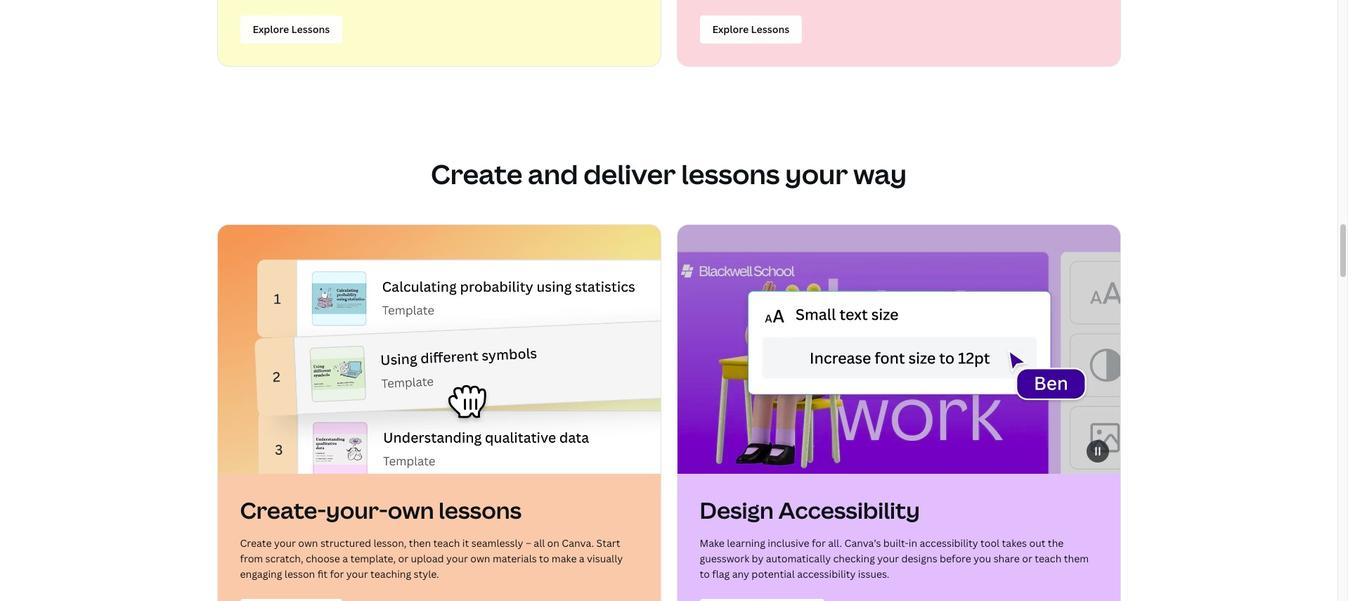 Task type: vqa. For each thing, say whether or not it's contained in the screenshot.
Colorful Floral Illustrative Class Agenda Presentation group
no



Task type: locate. For each thing, give the bounding box(es) containing it.
issues.
[[858, 568, 890, 581]]

1 or from the left
[[398, 552, 409, 566]]

–
[[526, 537, 532, 550]]

1 vertical spatial accessibility
[[798, 568, 856, 581]]

0 vertical spatial own
[[388, 495, 434, 526]]

learning
[[727, 537, 766, 550]]

0 horizontal spatial teach
[[433, 537, 460, 550]]

1 vertical spatial teach
[[1035, 552, 1062, 566]]

create and deliver lessons your way
[[431, 155, 907, 192]]

0 horizontal spatial lessons
[[439, 495, 522, 526]]

create-
[[240, 495, 326, 526]]

fit
[[318, 568, 328, 581]]

upload
[[411, 552, 444, 566]]

guesswork
[[700, 552, 750, 566]]

1 vertical spatial own
[[298, 537, 318, 550]]

0 vertical spatial teach
[[433, 537, 460, 550]]

takes
[[1002, 537, 1027, 550]]

1 vertical spatial for
[[330, 568, 344, 581]]

own for your
[[298, 537, 318, 550]]

0 vertical spatial for
[[812, 537, 826, 550]]

0 horizontal spatial to
[[539, 552, 550, 566]]

2 or from the left
[[1023, 552, 1033, 566]]

own up choose
[[298, 537, 318, 550]]

create inside create your own structured lesson, then teach it seamlessly – all on canva. start from scratch, choose a template, or upload your own materials to make a visually engaging lesson fit for your teaching style.
[[240, 537, 272, 550]]

or
[[398, 552, 409, 566], [1023, 552, 1033, 566]]

make learning inclusive for all. canva's built-in accessibility tool takes out the guesswork by automatically checking your designs before you share or teach them to flag any potential accessibility issues.
[[700, 537, 1089, 581]]

teach left it
[[433, 537, 460, 550]]

lessons for deliver
[[682, 155, 780, 192]]

2 horizontal spatial own
[[471, 552, 490, 566]]

or inside create your own structured lesson, then teach it seamlessly – all on canva. start from scratch, choose a template, or upload your own materials to make a visually engaging lesson fit for your teaching style.
[[398, 552, 409, 566]]

scratch,
[[266, 552, 304, 566]]

teaching
[[371, 568, 412, 581]]

for left all.
[[812, 537, 826, 550]]

1 horizontal spatial create
[[431, 155, 523, 192]]

in
[[909, 537, 918, 550]]

for
[[812, 537, 826, 550], [330, 568, 344, 581]]

0 horizontal spatial create
[[240, 537, 272, 550]]

0 horizontal spatial a
[[343, 552, 348, 566]]

lessons for own
[[439, 495, 522, 526]]

1 horizontal spatial a
[[579, 552, 585, 566]]

your-
[[326, 495, 388, 526]]

create
[[431, 155, 523, 192], [240, 537, 272, 550]]

1 horizontal spatial for
[[812, 537, 826, 550]]

designs
[[902, 552, 938, 566]]

canva's
[[845, 537, 881, 550]]

any
[[732, 568, 750, 581]]

1 vertical spatial create
[[240, 537, 272, 550]]

0 horizontal spatial own
[[298, 537, 318, 550]]

0 vertical spatial to
[[539, 552, 550, 566]]

the
[[1048, 537, 1064, 550]]

way
[[854, 155, 907, 192]]

to left flag
[[700, 568, 710, 581]]

or up teaching
[[398, 552, 409, 566]]

accessibility up before
[[920, 537, 979, 550]]

deliver
[[584, 155, 676, 192]]

0 vertical spatial lessons
[[682, 155, 780, 192]]

or down out
[[1023, 552, 1033, 566]]

to
[[539, 552, 550, 566], [700, 568, 710, 581]]

teach
[[433, 537, 460, 550], [1035, 552, 1062, 566]]

teach down the
[[1035, 552, 1062, 566]]

inclusive
[[768, 537, 810, 550]]

design
[[700, 495, 774, 526]]

create your own structured lesson, then teach it seamlessly – all on canva. start from scratch, choose a template, or upload your own materials to make a visually engaging lesson fit for your teaching style.
[[240, 537, 623, 581]]

automatically
[[766, 552, 831, 566]]

your
[[786, 155, 848, 192], [274, 537, 296, 550], [447, 552, 468, 566], [878, 552, 900, 566], [347, 568, 368, 581]]

0 horizontal spatial for
[[330, 568, 344, 581]]

your left way
[[786, 155, 848, 192]]

accessibility down "checking"
[[798, 568, 856, 581]]

your down it
[[447, 552, 468, 566]]

1 horizontal spatial to
[[700, 568, 710, 581]]

a down the "canva."
[[579, 552, 585, 566]]

lessons
[[682, 155, 780, 192], [439, 495, 522, 526]]

then
[[409, 537, 431, 550]]

flag
[[713, 568, 730, 581]]

accessibility
[[920, 537, 979, 550], [798, 568, 856, 581]]

2 vertical spatial own
[[471, 552, 490, 566]]

0 horizontal spatial or
[[398, 552, 409, 566]]

visually
[[587, 552, 623, 566]]

own
[[388, 495, 434, 526], [298, 537, 318, 550], [471, 552, 490, 566]]

create for create your own structured lesson, then teach it seamlessly – all on canva. start from scratch, choose a template, or upload your own materials to make a visually engaging lesson fit for your teaching style.
[[240, 537, 272, 550]]

1 horizontal spatial lessons
[[682, 155, 780, 192]]

your down built- at the right of the page
[[878, 552, 900, 566]]

make
[[700, 537, 725, 550]]

a down "structured"
[[343, 552, 348, 566]]

1 horizontal spatial own
[[388, 495, 434, 526]]

1 horizontal spatial accessibility
[[920, 537, 979, 550]]

to down all
[[539, 552, 550, 566]]

checking
[[834, 552, 875, 566]]

1 vertical spatial to
[[700, 568, 710, 581]]

0 vertical spatial accessibility
[[920, 537, 979, 550]]

own down seamlessly
[[471, 552, 490, 566]]

1 horizontal spatial teach
[[1035, 552, 1062, 566]]

0 vertical spatial create
[[431, 155, 523, 192]]

1 horizontal spatial or
[[1023, 552, 1033, 566]]

1 vertical spatial lessons
[[439, 495, 522, 526]]

0 horizontal spatial accessibility
[[798, 568, 856, 581]]

you
[[974, 552, 992, 566]]

built-
[[884, 537, 909, 550]]

2 a from the left
[[579, 552, 585, 566]]

seamlessly
[[472, 537, 524, 550]]

engaging
[[240, 568, 282, 581]]

for right fit
[[330, 568, 344, 581]]

own up then
[[388, 495, 434, 526]]

a
[[343, 552, 348, 566], [579, 552, 585, 566]]



Task type: describe. For each thing, give the bounding box(es) containing it.
potential
[[752, 568, 795, 581]]

or inside make learning inclusive for all. canva's built-in accessibility tool takes out the guesswork by automatically checking your designs before you share or teach them to flag any potential accessibility issues.
[[1023, 552, 1033, 566]]

all.
[[828, 537, 843, 550]]

your down template,
[[347, 568, 368, 581]]

create for create and deliver lessons your way
[[431, 155, 523, 192]]

structured
[[321, 537, 371, 550]]

design accessibility
[[700, 495, 920, 526]]

your up scratch,
[[274, 537, 296, 550]]

by
[[752, 552, 764, 566]]

accessibility
[[779, 495, 920, 526]]

start
[[597, 537, 621, 550]]

tool
[[981, 537, 1000, 550]]

materials
[[493, 552, 537, 566]]

create-your-own lessons
[[240, 495, 522, 526]]

them
[[1064, 552, 1089, 566]]

your inside make learning inclusive for all. canva's built-in accessibility tool takes out the guesswork by automatically checking your designs before you share or teach them to flag any potential accessibility issues.
[[878, 552, 900, 566]]

and
[[528, 155, 578, 192]]

it
[[463, 537, 469, 550]]

lesson
[[285, 568, 315, 581]]

make
[[552, 552, 577, 566]]

on
[[548, 537, 560, 550]]

1 a from the left
[[343, 552, 348, 566]]

before
[[940, 552, 972, 566]]

to inside create your own structured lesson, then teach it seamlessly – all on canva. start from scratch, choose a template, or upload your own materials to make a visually engaging lesson fit for your teaching style.
[[539, 552, 550, 566]]

style.
[[414, 568, 439, 581]]

choose
[[306, 552, 340, 566]]

all
[[534, 537, 545, 550]]

share
[[994, 552, 1020, 566]]

out
[[1030, 537, 1046, 550]]

teach inside make learning inclusive for all. canva's built-in accessibility tool takes out the guesswork by automatically checking your designs before you share or teach them to flag any potential accessibility issues.
[[1035, 552, 1062, 566]]

lesson,
[[374, 537, 407, 550]]

for inside create your own structured lesson, then teach it seamlessly – all on canva. start from scratch, choose a template, or upload your own materials to make a visually engaging lesson fit for your teaching style.
[[330, 568, 344, 581]]

to inside make learning inclusive for all. canva's built-in accessibility tool takes out the guesswork by automatically checking your designs before you share or teach them to flag any potential accessibility issues.
[[700, 568, 710, 581]]

from
[[240, 552, 263, 566]]

own for your-
[[388, 495, 434, 526]]

for inside make learning inclusive for all. canva's built-in accessibility tool takes out the guesswork by automatically checking your designs before you share or teach them to flag any potential accessibility issues.
[[812, 537, 826, 550]]

canva.
[[562, 537, 594, 550]]

template,
[[351, 552, 396, 566]]

teach inside create your own structured lesson, then teach it seamlessly – all on canva. start from scratch, choose a template, or upload your own materials to make a visually engaging lesson fit for your teaching style.
[[433, 537, 460, 550]]



